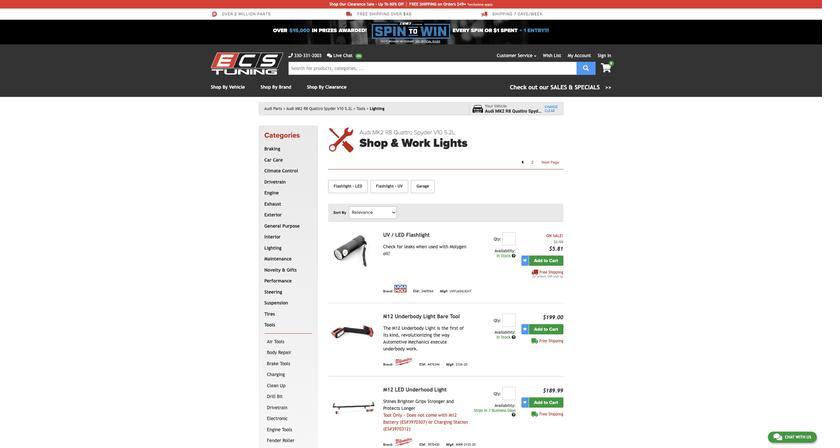 Task type: describe. For each thing, give the bounding box(es) containing it.
add to cart for $189.99
[[535, 400, 559, 405]]

light for underbody
[[426, 325, 436, 331]]

2126-
[[456, 363, 464, 366]]

by for clearance
[[319, 84, 324, 90]]

engine for engine
[[265, 190, 279, 196]]

shines brighter grips stronger and protects longer tool only - does not come with m12 battery (es#3970307) or charging station (es#3970312)
[[384, 399, 468, 432]]

see
[[416, 40, 420, 43]]

1 to from the top
[[544, 258, 549, 263]]

orders
[[537, 275, 547, 278]]

our
[[340, 2, 347, 7]]

engine tools link
[[266, 424, 311, 435]]

0 vertical spatial underbody
[[395, 313, 422, 320]]

1 cart from the top
[[550, 258, 559, 263]]

uv / led flashlight
[[384, 232, 430, 238]]

add to wish list image for $199.00
[[524, 328, 527, 331]]

clearance for our
[[348, 2, 366, 7]]

phone image
[[289, 53, 293, 58]]

shop for shop our clearance sale - up to 80% off
[[330, 2, 339, 7]]

electronic link
[[266, 413, 311, 424]]

$49 inside free shipping on orders $49 and up
[[548, 275, 553, 278]]

0 horizontal spatial $49
[[404, 12, 412, 17]]

audi for audi mk2 r8 quattro spyder v10 5.2l
[[287, 106, 294, 111]]

0 vertical spatial 20
[[464, 363, 468, 366]]

clean up
[[267, 383, 286, 388]]

up inside clean up link
[[280, 383, 286, 388]]

maintenance
[[265, 256, 292, 262]]

live chat link
[[327, 52, 363, 59]]

2 inside "link"
[[235, 12, 237, 17]]

mfg#: 2126-20
[[447, 363, 468, 366]]

liqui-moly - corporate logo image
[[395, 285, 407, 293]]

list
[[554, 53, 562, 58]]

add to cart button for $199.00
[[529, 324, 564, 334]]

m12 led underhood light link
[[384, 387, 447, 393]]

battery
[[384, 419, 399, 425]]

add for $199.00
[[535, 326, 543, 332]]

drill
[[267, 394, 276, 399]]

0 vertical spatial or
[[485, 27, 493, 34]]

charging inside the charging link
[[267, 372, 285, 377]]

chat inside 'link'
[[786, 435, 795, 439]]

exterior
[[265, 212, 282, 218]]

0 vertical spatial 1
[[524, 27, 527, 34]]

cart for $189.99
[[550, 400, 559, 405]]

audi inside your vehicle audi mk2 r8 quattro spyder v10 5.2l
[[485, 108, 495, 114]]

underbody inside the m12 underbody light is the first of its kind, revolutionizing the way automotive mechanics execute underbody work.
[[402, 325, 424, 331]]

330-331-2003 link
[[289, 52, 322, 59]]

underhood
[[406, 387, 433, 393]]

work.
[[407, 346, 418, 351]]

es#: 3469564
[[414, 290, 434, 293]]

body repair
[[267, 350, 292, 355]]

apply
[[485, 2, 493, 6]]

free shipping for $189.99
[[540, 412, 564, 416]]

add for $189.99
[[535, 400, 543, 405]]

free down shop our clearance sale - up to 80% off
[[358, 12, 368, 17]]

m12 up shines
[[384, 387, 394, 393]]

ping
[[428, 2, 437, 7]]

stock for $199.00
[[501, 335, 511, 340]]

service
[[518, 53, 533, 58]]

general purpose link
[[263, 221, 311, 232]]

m12 inside shines brighter grips stronger and protects longer tool only - does not come with m12 battery (es#3970307) or charging station (es#3970312)
[[449, 412, 457, 418]]

grips
[[416, 399, 427, 404]]

fender roller link
[[266, 435, 311, 446]]

wish list
[[543, 53, 562, 58]]

shipping inside free shipping on orders $49 and up
[[549, 270, 564, 275]]

next page link
[[538, 158, 564, 166]]

clearance for by
[[326, 84, 347, 90]]

control
[[282, 168, 298, 174]]

- inside flashlight - uv 'link'
[[395, 184, 397, 189]]

drill bit
[[267, 394, 283, 399]]

0 vertical spatial drivetrain
[[265, 179, 286, 185]]

brighter
[[398, 399, 415, 404]]

$49+
[[457, 2, 467, 7]]

sign in link
[[598, 53, 612, 58]]

shop for shop by brand
[[261, 84, 271, 90]]

0 link
[[596, 61, 614, 73]]

only
[[393, 412, 403, 418]]

work
[[402, 136, 431, 150]]

0 horizontal spatial in
[[312, 27, 318, 34]]

0
[[611, 61, 613, 65]]

shines
[[384, 399, 396, 404]]

my
[[568, 53, 574, 58]]

331-
[[303, 53, 312, 58]]

0 vertical spatial light
[[424, 313, 436, 320]]

& for gifts
[[282, 267, 286, 273]]

brake tools
[[267, 361, 290, 366]]

come
[[426, 412, 437, 418]]

check
[[384, 244, 396, 249]]

$189.99
[[543, 388, 564, 394]]

clear link
[[545, 109, 558, 113]]

by for vehicle
[[223, 84, 228, 90]]

over for over $15,000 in prizes
[[273, 27, 288, 34]]

2 vertical spatial led
[[395, 387, 404, 393]]

1 horizontal spatial tool
[[450, 313, 460, 320]]

quattro for audi mk2 r8 quattro spyder v10 5.2l
[[309, 106, 323, 111]]

brake tools link
[[266, 358, 311, 369]]

es#3469564 - uvflashlight - uv / led flashlight - check for leaks when used with molygen oil! - liqui-moly - audi bmw volkswagen mercedes benz mini porsche image
[[328, 232, 378, 270]]

brand
[[279, 84, 292, 90]]

no purchase necessary. see official rules .
[[382, 40, 441, 43]]

spin
[[471, 27, 484, 34]]

qty: for on sale!
[[494, 237, 502, 241]]

3970430
[[428, 443, 440, 447]]

electronic
[[267, 416, 288, 421]]

add to cart button for $189.99
[[529, 397, 564, 408]]

1 horizontal spatial tools link
[[357, 106, 369, 111]]

$1
[[494, 27, 500, 34]]

tools for brake tools
[[280, 361, 290, 366]]

tires link
[[263, 309, 311, 320]]

milwaukee - corporate logo image for underbody
[[395, 358, 413, 366]]

r8 inside your vehicle audi mk2 r8 quattro spyder v10 5.2l
[[506, 108, 512, 114]]

not
[[418, 412, 425, 418]]

es#4476344 - 2126-20 - m12 underbody light bare tool - the m12 underbody light is the first of its kind, revolutionizing the way automotive mechanics execute underbody work. - milwaukee - audi bmw volkswagen mercedes benz mini porsche image
[[328, 314, 378, 351]]

shopping cart image
[[601, 63, 612, 73]]

purpose
[[283, 223, 300, 229]]

body repair link
[[266, 347, 311, 358]]

ecs tuning 'spin to win' contest logo image
[[372, 22, 451, 39]]

flashlight for flashlight - led
[[334, 184, 352, 189]]

- inside shines brighter grips stronger and protects longer tool only - does not come with m12 battery (es#3970307) or charging station (es#3970312)
[[404, 412, 406, 418]]

exterior link
[[263, 210, 311, 221]]

m12 underbody light bare tool link
[[384, 313, 460, 320]]

free down $189.99
[[540, 412, 548, 416]]

mechanics
[[409, 339, 430, 344]]

1 vertical spatial 7
[[489, 408, 491, 413]]

1 vertical spatial uv
[[384, 232, 390, 238]]

clean
[[267, 383, 279, 388]]

0 horizontal spatial tools link
[[263, 320, 311, 331]]

climate control
[[265, 168, 298, 174]]

engine tools
[[267, 427, 292, 432]]

1 horizontal spatial lighting
[[370, 106, 385, 111]]

my account link
[[568, 53, 592, 58]]

5.2l for audi mk2 r8 quattro spyder v10 5.2l
[[345, 106, 353, 111]]

1 inside "link"
[[522, 160, 524, 164]]

& for specials
[[569, 84, 573, 91]]

question circle image for $199.00
[[512, 335, 516, 339]]

free shipping for $199.00
[[540, 339, 564, 343]]

led for -
[[356, 184, 363, 189]]

0 vertical spatial drivetrain link
[[263, 177, 311, 188]]

2125-
[[464, 443, 473, 447]]

0 vertical spatial 7
[[514, 12, 517, 17]]

shop by clearance
[[307, 84, 347, 90]]

in stock for on sale!
[[497, 253, 512, 258]]

official
[[421, 40, 432, 43]]

quattro for audi mk2 r8 quattro spyder v10 5.2l shop & work lights
[[394, 129, 413, 136]]

vehicle inside your vehicle audi mk2 r8 quattro spyder v10 5.2l
[[494, 104, 507, 108]]

its
[[384, 332, 389, 338]]

& inside audi mk2 r8 quattro spyder v10 5.2l shop & work lights
[[391, 136, 399, 150]]

account
[[575, 53, 592, 58]]

brand: for uv / led flashlight
[[384, 290, 394, 293]]

charging inside shines brighter grips stronger and protects longer tool only - does not come with m12 battery (es#3970307) or charging station (es#3970312)
[[435, 419, 452, 425]]

es#3970430 - mwk-2125-20 - m12 led underhood light  - shines brighter grips stronger and protects longer - milwaukee - audi bmw volkswagen mercedes benz mini porsche image
[[328, 387, 378, 424]]

shipping
[[370, 12, 390, 17]]

bare
[[438, 313, 449, 320]]

to for $199.00
[[544, 326, 549, 332]]

1 add from the top
[[535, 258, 543, 263]]

paginated product list navigation navigation
[[360, 158, 564, 166]]

in stock for $199.00
[[497, 335, 512, 340]]

tools for engine tools
[[282, 427, 292, 432]]

led for /
[[396, 232, 405, 238]]

no
[[382, 40, 386, 43]]

3469564
[[422, 290, 434, 293]]

(es#3970307)
[[400, 419, 428, 425]]

over for over 2 million parts
[[222, 12, 233, 17]]

1 horizontal spatial in
[[485, 408, 488, 413]]

0 vertical spatial the
[[442, 325, 449, 331]]

drivetrain inside tools subcategories element
[[267, 405, 288, 410]]

shipping up "every spin or $1 spent = 1 entry!!!"
[[493, 12, 513, 17]]

free down $199.00
[[540, 339, 548, 343]]

sales
[[551, 84, 567, 91]]

0 vertical spatial chat
[[343, 53, 353, 58]]

million
[[239, 12, 256, 17]]

add to wish list image for $189.99
[[524, 401, 527, 404]]

clear
[[545, 109, 555, 113]]



Task type: vqa. For each thing, say whether or not it's contained in the screenshot.
ECS - Corporate Logo for A5
no



Task type: locate. For each thing, give the bounding box(es) containing it.
(es#3970312)
[[384, 426, 411, 432]]

0 vertical spatial es#:
[[414, 290, 420, 293]]

charging down "come"
[[435, 419, 452, 425]]

2 horizontal spatial mk2
[[496, 108, 505, 114]]

light inside the m12 underbody light is the first of its kind, revolutionizing the way automotive mechanics execute underbody work.
[[426, 325, 436, 331]]

uv inside 'link'
[[398, 184, 403, 189]]

0 horizontal spatial 7
[[489, 408, 491, 413]]

3 add from the top
[[535, 400, 543, 405]]

and right stronger
[[447, 399, 454, 404]]

by up audi mk2 r8 quattro spyder v10 5.2l link
[[319, 84, 324, 90]]

5.2l inside audi mk2 r8 quattro spyder v10 5.2l shop & work lights
[[444, 129, 455, 136]]

1 vertical spatial up
[[280, 383, 286, 388]]

1 vertical spatial 20
[[473, 443, 476, 447]]

3 qty: from the top
[[494, 391, 502, 396]]

tool up first
[[450, 313, 460, 320]]

0 horizontal spatial uv
[[384, 232, 390, 238]]

2 question circle image from the top
[[512, 335, 516, 339]]

1 vertical spatial &
[[391, 136, 399, 150]]

page
[[551, 160, 560, 164]]

& left gifts
[[282, 267, 286, 273]]

uvflashlight
[[450, 290, 472, 293]]

light left bare
[[424, 313, 436, 320]]

0 vertical spatial $49
[[404, 12, 412, 17]]

0 vertical spatial tools link
[[357, 106, 369, 111]]

qty:
[[494, 237, 502, 241], [494, 318, 502, 323], [494, 391, 502, 396]]

*exclusions apply link
[[468, 2, 493, 7]]

2 vertical spatial qty:
[[494, 391, 502, 396]]

1 vertical spatial question circle image
[[512, 335, 516, 339]]

up right clean
[[280, 383, 286, 388]]

brand: down (es#3970312)
[[384, 443, 394, 447]]

m12 up station
[[449, 412, 457, 418]]

0 horizontal spatial 20
[[464, 363, 468, 366]]

and inside shines brighter grips stronger and protects longer tool only - does not come with m12 battery (es#3970307) or charging station (es#3970312)
[[447, 399, 454, 404]]

quattro down shop by clearance
[[309, 106, 323, 111]]

0 vertical spatial vehicle
[[229, 84, 245, 90]]

to for $189.99
[[544, 400, 549, 405]]

2 vertical spatial brand:
[[384, 443, 394, 447]]

add to cart button
[[529, 255, 564, 266], [529, 324, 564, 334], [529, 397, 564, 408]]

add to cart up free shipping on orders $49 and up
[[535, 258, 559, 263]]

and inside free shipping on orders $49 and up
[[554, 275, 559, 278]]

milwaukee - corporate logo image down work.
[[395, 358, 413, 366]]

drivetrain link inside tools subcategories element
[[266, 402, 311, 413]]

1 vertical spatial stock
[[501, 335, 511, 340]]

mk2 inside your vehicle audi mk2 r8 quattro spyder v10 5.2l
[[496, 108, 505, 114]]

to
[[544, 258, 549, 263], [544, 326, 549, 332], [544, 400, 549, 405]]

with right "come"
[[439, 412, 448, 418]]

chat right comments icon
[[786, 435, 795, 439]]

milwaukee - corporate logo image
[[395, 358, 413, 366], [395, 438, 413, 446]]

/
[[392, 232, 394, 238]]

clearance up audi mk2 r8 quattro spyder v10 5.2l link
[[326, 84, 347, 90]]

add to cart down $189.99
[[535, 400, 559, 405]]

spyder for audi mk2 r8 quattro spyder v10 5.2l
[[324, 106, 336, 111]]

comments image
[[327, 53, 332, 58]]

drivetrain link down control
[[263, 177, 311, 188]]

5.2l inside your vehicle audi mk2 r8 quattro spyder v10 5.2l
[[553, 108, 562, 114]]

2 brand: from the top
[[384, 363, 394, 366]]

2 horizontal spatial 5.2l
[[553, 108, 562, 114]]

0 vertical spatial 2
[[235, 12, 237, 17]]

1 horizontal spatial and
[[554, 275, 559, 278]]

0 horizontal spatial spyder
[[324, 106, 336, 111]]

shop by brand link
[[261, 84, 292, 90]]

1 vertical spatial tool
[[384, 412, 392, 418]]

0 vertical spatial free shipping
[[540, 339, 564, 343]]

& inside "category navigation" element
[[282, 267, 286, 273]]

revolutionizing
[[402, 332, 432, 338]]

performance link
[[263, 276, 311, 287]]

general
[[265, 223, 281, 229]]

0 vertical spatial in stock
[[497, 253, 512, 258]]

es#: left 3469564
[[414, 290, 420, 293]]

2 free shipping from the top
[[540, 412, 564, 416]]

es#: 3970430
[[420, 443, 440, 447]]

7 left business
[[489, 408, 491, 413]]

gifts
[[287, 267, 297, 273]]

0 vertical spatial uv
[[398, 184, 403, 189]]

milwaukee - corporate logo image for led
[[395, 438, 413, 446]]

brand: for m12 underbody light bare tool
[[384, 363, 394, 366]]

audi parts
[[265, 106, 282, 111]]

1 vertical spatial add to cart button
[[529, 324, 564, 334]]

1 brand: from the top
[[384, 290, 394, 293]]

next
[[542, 160, 550, 164]]

1 vertical spatial over
[[273, 27, 288, 34]]

braking
[[265, 146, 281, 152]]

protects
[[384, 406, 400, 411]]

add to cart for $199.00
[[535, 326, 559, 332]]

add to cart button down $189.99
[[529, 397, 564, 408]]

with inside shines brighter grips stronger and protects longer tool only - does not come with m12 battery (es#3970307) or charging station (es#3970312)
[[439, 412, 448, 418]]

air tools link
[[266, 336, 311, 347]]

1 horizontal spatial uv
[[398, 184, 403, 189]]

1 vertical spatial 1
[[522, 160, 524, 164]]

audi for audi parts
[[265, 106, 272, 111]]

free shipping down $189.99
[[540, 412, 564, 416]]

1 vertical spatial in
[[485, 408, 488, 413]]

lighting link
[[263, 243, 311, 254]]

1 horizontal spatial over
[[273, 27, 288, 34]]

shipping down $199.00
[[549, 339, 564, 343]]

brand: left liqui-moly - corporate logo
[[384, 290, 394, 293]]

over left million
[[222, 12, 233, 17]]

drivetrain down climate
[[265, 179, 286, 185]]

kind,
[[390, 332, 400, 338]]

audi
[[265, 106, 272, 111], [287, 106, 294, 111], [485, 108, 495, 114], [360, 129, 371, 136]]

1 free shipping from the top
[[540, 339, 564, 343]]

mfg#: for flashlight
[[440, 290, 449, 293]]

cart for $199.00
[[550, 326, 559, 332]]

None number field
[[503, 232, 516, 245], [503, 314, 516, 327], [503, 387, 516, 400], [503, 232, 516, 245], [503, 314, 516, 327], [503, 387, 516, 400]]

1 milwaukee - corporate logo image from the top
[[395, 358, 413, 366]]

free
[[410, 2, 419, 7]]

with left us
[[796, 435, 806, 439]]

on right ping
[[438, 2, 443, 7]]

quattro left clear
[[513, 108, 528, 114]]

lights
[[434, 136, 468, 150]]

free left up
[[540, 270, 548, 275]]

2 to from the top
[[544, 326, 549, 332]]

customer service button
[[497, 52, 537, 59]]

exhaust link
[[263, 199, 311, 210]]

general purpose
[[265, 223, 300, 229]]

tools for air tools
[[274, 339, 285, 344]]

tools link
[[357, 106, 369, 111], [263, 320, 311, 331]]

the down the is
[[434, 332, 441, 338]]

r8 inside audi mk2 r8 quattro spyder v10 5.2l shop & work lights
[[386, 129, 392, 136]]

your vehicle audi mk2 r8 quattro spyder v10 5.2l
[[485, 104, 562, 114]]

2 horizontal spatial flashlight
[[406, 232, 430, 238]]

spyder up work
[[414, 129, 432, 136]]

2 link
[[528, 158, 538, 166]]

audi inside audi mk2 r8 quattro spyder v10 5.2l shop & work lights
[[360, 129, 371, 136]]

suspension
[[265, 300, 288, 306]]

sort by
[[334, 210, 347, 215]]

shop inside 'shop our clearance sale - up to 80% off' link
[[330, 2, 339, 7]]

question circle image for $189.99
[[512, 413, 516, 417]]

live chat
[[334, 53, 353, 58]]

light for underhood
[[435, 387, 447, 393]]

add to cart down $199.00
[[535, 326, 559, 332]]

r8 for audi mk2 r8 quattro spyder v10 5.2l
[[304, 106, 308, 111]]

over left $15,000
[[273, 27, 288, 34]]

spyder left clear
[[529, 108, 543, 114]]

qty: for $199.00
[[494, 318, 502, 323]]

0 vertical spatial charging
[[267, 372, 285, 377]]

quattro inside your vehicle audi mk2 r8 quattro spyder v10 5.2l
[[513, 108, 528, 114]]

in for $199.00
[[497, 335, 500, 340]]

spyder inside audi mk2 r8 quattro spyder v10 5.2l shop & work lights
[[414, 129, 432, 136]]

search image
[[584, 65, 590, 71]]

1 vertical spatial drivetrain link
[[266, 402, 311, 413]]

categories
[[265, 131, 300, 140]]

0 vertical spatial on
[[438, 2, 443, 7]]

3 brand: from the top
[[384, 443, 394, 447]]

cart
[[550, 258, 559, 263], [550, 326, 559, 332], [550, 400, 559, 405]]

flashlight - uv link
[[371, 180, 409, 193]]

0 horizontal spatial quattro
[[309, 106, 323, 111]]

over
[[391, 12, 402, 17]]

$49 right over at the left top
[[404, 12, 412, 17]]

0 horizontal spatial over
[[222, 12, 233, 17]]

charging up clean up
[[267, 372, 285, 377]]

7 left days/week
[[514, 12, 517, 17]]

uv
[[398, 184, 403, 189], [384, 232, 390, 238]]

flashlight - uv
[[376, 184, 403, 189]]

2 vertical spatial &
[[282, 267, 286, 273]]

audi for audi mk2 r8 quattro spyder v10 5.2l shop & work lights
[[360, 129, 371, 136]]

mfg#: left uvflashlight
[[440, 290, 449, 293]]

0 vertical spatial tool
[[450, 313, 460, 320]]

of
[[460, 325, 464, 331]]

add to cart button up free shipping on orders $49 and up
[[529, 255, 564, 266]]

1 vertical spatial underbody
[[402, 325, 424, 331]]

0 horizontal spatial charging
[[267, 372, 285, 377]]

shop inside audi mk2 r8 quattro spyder v10 5.2l shop & work lights
[[360, 136, 388, 150]]

1 question circle image from the top
[[512, 254, 516, 258]]

m12 up kind,
[[393, 325, 401, 331]]

1 horizontal spatial 5.2l
[[444, 129, 455, 136]]

up left to
[[379, 2, 383, 7]]

mfg#: left 2126-
[[447, 363, 455, 366]]

2 add to wish list image from the top
[[524, 401, 527, 404]]

category navigation element
[[259, 126, 318, 448]]

1 vertical spatial in
[[497, 253, 500, 258]]

tool up battery
[[384, 412, 392, 418]]

3 question circle image from the top
[[512, 413, 516, 417]]

on sale! $5.99 $5.81
[[547, 233, 564, 252]]

2 add to cart button from the top
[[529, 324, 564, 334]]

wish list link
[[543, 53, 562, 58]]

1 left 2 link
[[522, 160, 524, 164]]

led up the brighter
[[395, 387, 404, 393]]

engine for engine tools
[[267, 427, 281, 432]]

2 inside paginated product list navigation navigation
[[532, 160, 534, 164]]

comments image
[[774, 433, 783, 441]]

1 in stock from the top
[[497, 253, 512, 258]]

cart down $189.99
[[550, 400, 559, 405]]

light up stronger
[[435, 387, 447, 393]]

for
[[397, 244, 403, 249]]

cart down $5.81
[[550, 258, 559, 263]]

sales & specials link
[[510, 83, 612, 92]]

light left the is
[[426, 325, 436, 331]]

ecs tuning image
[[211, 53, 283, 75]]

0 horizontal spatial 5.2l
[[345, 106, 353, 111]]

0 vertical spatial up
[[379, 2, 383, 7]]

shipping 7 days/week link
[[482, 11, 543, 17]]

2
[[235, 12, 237, 17], [532, 160, 534, 164]]

free inside free shipping on orders $49 and up
[[540, 270, 548, 275]]

engine inside tools subcategories element
[[267, 427, 281, 432]]

1 vertical spatial or
[[429, 419, 433, 425]]

$49
[[404, 12, 412, 17], [548, 275, 553, 278]]

uv left /
[[384, 232, 390, 238]]

2 milwaukee - corporate logo image from the top
[[395, 438, 413, 446]]

add to wish list image
[[524, 328, 527, 331], [524, 401, 527, 404]]

audi parts link
[[265, 106, 286, 111]]

& left work
[[391, 136, 399, 150]]

to down $189.99
[[544, 400, 549, 405]]

0 vertical spatial with
[[440, 244, 449, 249]]

drivetrain up electronic
[[267, 405, 288, 410]]

1 horizontal spatial up
[[379, 2, 383, 7]]

1 horizontal spatial charging
[[435, 419, 452, 425]]

1 qty: from the top
[[494, 237, 502, 241]]

0 vertical spatial over
[[222, 12, 233, 17]]

1 vertical spatial milwaukee - corporate logo image
[[395, 438, 413, 446]]

2 qty: from the top
[[494, 318, 502, 323]]

with inside 'link'
[[796, 435, 806, 439]]

engine up fender
[[267, 427, 281, 432]]

shop our clearance sale - up to 80% off
[[330, 2, 404, 7]]

add to wish list image
[[524, 259, 527, 262]]

m12 up the
[[384, 313, 394, 320]]

free ship ping on orders $49+ *exclusions apply
[[410, 2, 493, 7]]

1 vertical spatial tools link
[[263, 320, 311, 331]]

underbody
[[384, 346, 405, 351]]

prizes
[[319, 27, 337, 34]]

1 availability: from the top
[[495, 249, 516, 253]]

quattro up work
[[394, 129, 413, 136]]

availability: for $189.99
[[495, 403, 516, 408]]

1 vertical spatial drivetrain
[[267, 405, 288, 410]]

0 horizontal spatial the
[[434, 332, 441, 338]]

or
[[485, 27, 493, 34], [429, 419, 433, 425]]

is
[[437, 325, 441, 331]]

& right sales
[[569, 84, 573, 91]]

with right used
[[440, 244, 449, 249]]

to up free shipping on orders $49 and up
[[544, 258, 549, 263]]

3 add to cart from the top
[[535, 400, 559, 405]]

1 add to wish list image from the top
[[524, 328, 527, 331]]

2 left million
[[235, 12, 237, 17]]

1 horizontal spatial v10
[[434, 129, 443, 136]]

by for brand
[[273, 84, 278, 90]]

add to cart button down $199.00
[[529, 324, 564, 334]]

leaks
[[405, 244, 415, 249]]

on inside free shipping on orders $49 and up
[[533, 275, 536, 278]]

brand: for m12 led underhood light
[[384, 443, 394, 447]]

2 horizontal spatial r8
[[506, 108, 512, 114]]

.
[[441, 40, 441, 43]]

0 horizontal spatial tool
[[384, 412, 392, 418]]

underbody
[[395, 313, 422, 320], [402, 325, 424, 331]]

brake
[[267, 361, 279, 366]]

novelty & gifts
[[265, 267, 297, 273]]

0 vertical spatial add to cart button
[[529, 255, 564, 266]]

1 add to cart button from the top
[[529, 255, 564, 266]]

Search text field
[[289, 62, 577, 75]]

led right /
[[396, 232, 405, 238]]

0 vertical spatial stock
[[501, 253, 511, 258]]

garage
[[417, 184, 430, 189]]

to down $199.00
[[544, 326, 549, 332]]

1 vertical spatial to
[[544, 326, 549, 332]]

20 right mwk-
[[473, 443, 476, 447]]

free shipping down $199.00
[[540, 339, 564, 343]]

2 vertical spatial add to cart
[[535, 400, 559, 405]]

v10 for audi mk2 r8 quattro spyder v10 5.2l
[[337, 106, 344, 111]]

or inside shines brighter grips stronger and protects longer tool only - does not come with m12 battery (es#3970307) or charging station (es#3970312)
[[429, 419, 433, 425]]

mk2 for audi mk2 r8 quattro spyder v10 5.2l shop & work lights
[[373, 129, 384, 136]]

clearance right the our
[[348, 2, 366, 7]]

engine inside 'link'
[[265, 190, 279, 196]]

0 vertical spatial engine
[[265, 190, 279, 196]]

es#: for led
[[414, 290, 420, 293]]

0 horizontal spatial mk2
[[296, 106, 303, 111]]

1 horizontal spatial vehicle
[[494, 104, 507, 108]]

es#: left 3970430
[[420, 443, 427, 447]]

led left flashlight - uv
[[356, 184, 363, 189]]

vehicle down ecs tuning image
[[229, 84, 245, 90]]

es#: for light
[[420, 363, 427, 366]]

on
[[547, 233, 552, 238]]

mk2 for audi mk2 r8 quattro spyder v10 5.2l
[[296, 106, 303, 111]]

2 horizontal spatial v10
[[544, 108, 552, 114]]

next page
[[542, 160, 560, 164]]

shop our clearance sale - up to 80% off link
[[330, 1, 407, 7]]

1 horizontal spatial 20
[[473, 443, 476, 447]]

1 vertical spatial add
[[535, 326, 543, 332]]

molygen
[[450, 244, 467, 249]]

rules
[[433, 40, 441, 43]]

sign in
[[598, 53, 612, 58]]

2 vertical spatial to
[[544, 400, 549, 405]]

v10 inside your vehicle audi mk2 r8 quattro spyder v10 5.2l
[[544, 108, 552, 114]]

engine up exhaust
[[265, 190, 279, 196]]

cart down $199.00
[[550, 326, 559, 332]]

1 horizontal spatial 2
[[532, 160, 534, 164]]

flashlight for flashlight - uv
[[376, 184, 394, 189]]

r8 for audi mk2 r8 quattro spyder v10 5.2l shop & work lights
[[386, 129, 392, 136]]

1 vertical spatial free shipping
[[540, 412, 564, 416]]

tools subcategories element
[[265, 333, 312, 448]]

ships in 7 business days
[[474, 408, 516, 413]]

2 add from the top
[[535, 326, 543, 332]]

0 vertical spatial mfg#:
[[440, 290, 449, 293]]

over inside "link"
[[222, 12, 233, 17]]

2003
[[312, 53, 322, 58]]

5.2l for audi mk2 r8 quattro spyder v10 5.2l shop & work lights
[[444, 129, 455, 136]]

1 right =
[[524, 27, 527, 34]]

brand: down underbody
[[384, 363, 394, 366]]

the right the is
[[442, 325, 449, 331]]

question circle image
[[512, 254, 516, 258], [512, 335, 516, 339], [512, 413, 516, 417]]

milwaukee - corporate logo image down (es#3970312)
[[395, 438, 413, 446]]

by down ecs tuning image
[[223, 84, 228, 90]]

uv left garage
[[398, 184, 403, 189]]

1 vertical spatial charging
[[435, 419, 452, 425]]

in for on sale!
[[497, 253, 500, 258]]

v10 inside audi mk2 r8 quattro spyder v10 5.2l shop & work lights
[[434, 129, 443, 136]]

tool inside shines brighter grips stronger and protects longer tool only - does not come with m12 battery (es#3970307) or charging station (es#3970312)
[[384, 412, 392, 418]]

and left up
[[554, 275, 559, 278]]

2 add to cart from the top
[[535, 326, 559, 332]]

braking link
[[263, 144, 311, 155]]

shipping right orders
[[549, 270, 564, 275]]

spyder for audi mk2 r8 quattro spyder v10 5.2l shop & work lights
[[414, 129, 432, 136]]

vehicle right 'your'
[[494, 104, 507, 108]]

0 horizontal spatial 2
[[235, 12, 237, 17]]

or left $1 at the right
[[485, 27, 493, 34]]

- inside flashlight - led link
[[353, 184, 354, 189]]

oil!
[[384, 251, 390, 256]]

on left orders
[[533, 275, 536, 278]]

es#: for underhood
[[420, 443, 427, 447]]

v10 for audi mk2 r8 quattro spyder v10 5.2l shop & work lights
[[434, 129, 443, 136]]

1 vertical spatial qty:
[[494, 318, 502, 323]]

shop for shop by vehicle
[[211, 84, 221, 90]]

quattro inside audi mk2 r8 quattro spyder v10 5.2l shop & work lights
[[394, 129, 413, 136]]

in right ships
[[485, 408, 488, 413]]

fender
[[267, 438, 282, 443]]

availability: for on sale!
[[495, 249, 516, 253]]

qty: for $189.99
[[494, 391, 502, 396]]

- inside 'shop our clearance sale - up to 80% off' link
[[376, 2, 377, 7]]

1 vertical spatial mfg#:
[[447, 363, 455, 366]]

0 vertical spatial cart
[[550, 258, 559, 263]]

in left prizes
[[312, 27, 318, 34]]

1 horizontal spatial clearance
[[348, 2, 366, 7]]

flashlight inside 'link'
[[376, 184, 394, 189]]

by right sort
[[342, 210, 347, 215]]

2 in stock from the top
[[497, 335, 512, 340]]

2 right the 1 "link"
[[532, 160, 534, 164]]

mfg#: for bare
[[447, 363, 455, 366]]

1 add to cart from the top
[[535, 258, 559, 263]]

3 to from the top
[[544, 400, 549, 405]]

5.2l
[[345, 106, 353, 111], [553, 108, 562, 114], [444, 129, 455, 136]]

0 horizontal spatial on
[[438, 2, 443, 7]]

off
[[398, 2, 404, 7]]

20 right 4476344
[[464, 363, 468, 366]]

3 availability: from the top
[[495, 403, 516, 408]]

330-
[[294, 53, 303, 58]]

spyder down shop by clearance
[[324, 106, 336, 111]]

with inside the check for leaks when used with molygen oil!
[[440, 244, 449, 249]]

0 vertical spatial in
[[312, 27, 318, 34]]

shipping down $189.99
[[549, 412, 564, 416]]

by left brand
[[273, 84, 278, 90]]

2 cart from the top
[[550, 326, 559, 332]]

stock for on sale!
[[501, 253, 511, 258]]

tools inside 'link'
[[274, 339, 285, 344]]

2 availability: from the top
[[495, 330, 516, 335]]

spyder inside your vehicle audi mk2 r8 quattro spyder v10 5.2l
[[529, 108, 543, 114]]

up inside 'shop our clearance sale - up to 80% off' link
[[379, 2, 383, 7]]

days
[[508, 408, 516, 413]]

drivetrain link down bit
[[266, 402, 311, 413]]

2 stock from the top
[[501, 335, 511, 340]]

1 vertical spatial lighting
[[265, 245, 282, 251]]

see official rules link
[[416, 40, 441, 44]]

0 vertical spatial availability:
[[495, 249, 516, 253]]

1 vertical spatial the
[[434, 332, 441, 338]]

mfg#: for light
[[447, 443, 455, 447]]

mfg#: left mwk-
[[447, 443, 455, 447]]

2 vertical spatial add to cart button
[[529, 397, 564, 408]]

1 vertical spatial on
[[533, 275, 536, 278]]

question circle image for on sale!
[[512, 254, 516, 258]]

1 horizontal spatial r8
[[386, 129, 392, 136]]

1 horizontal spatial 7
[[514, 12, 517, 17]]

novelty
[[265, 267, 281, 273]]

mk2 inside audi mk2 r8 quattro spyder v10 5.2l shop & work lights
[[373, 129, 384, 136]]

=
[[520, 27, 523, 34]]

1 vertical spatial es#:
[[420, 363, 427, 366]]

0 horizontal spatial chat
[[343, 53, 353, 58]]

0 vertical spatial in
[[608, 53, 612, 58]]

customer
[[497, 53, 517, 58]]

or down "come"
[[429, 419, 433, 425]]

m12
[[384, 313, 394, 320], [393, 325, 401, 331], [384, 387, 394, 393], [449, 412, 457, 418]]

3 cart from the top
[[550, 400, 559, 405]]

1 vertical spatial cart
[[550, 326, 559, 332]]

1 vertical spatial chat
[[786, 435, 795, 439]]

availability: for $199.00
[[495, 330, 516, 335]]

chat right live
[[343, 53, 353, 58]]

1 stock from the top
[[501, 253, 511, 258]]

lighting inside "category navigation" element
[[265, 245, 282, 251]]

3 add to cart button from the top
[[529, 397, 564, 408]]

sales & specials
[[551, 84, 600, 91]]

0 horizontal spatial r8
[[304, 106, 308, 111]]

330-331-2003
[[294, 53, 322, 58]]

charging link
[[266, 369, 311, 380]]

shop for shop by clearance
[[307, 84, 318, 90]]

$49 right orders
[[548, 275, 553, 278]]

1 horizontal spatial mk2
[[373, 129, 384, 136]]

wish
[[543, 53, 553, 58]]

m12 inside the m12 underbody light is the first of its kind, revolutionizing the way automotive mechanics execute underbody work.
[[393, 325, 401, 331]]



